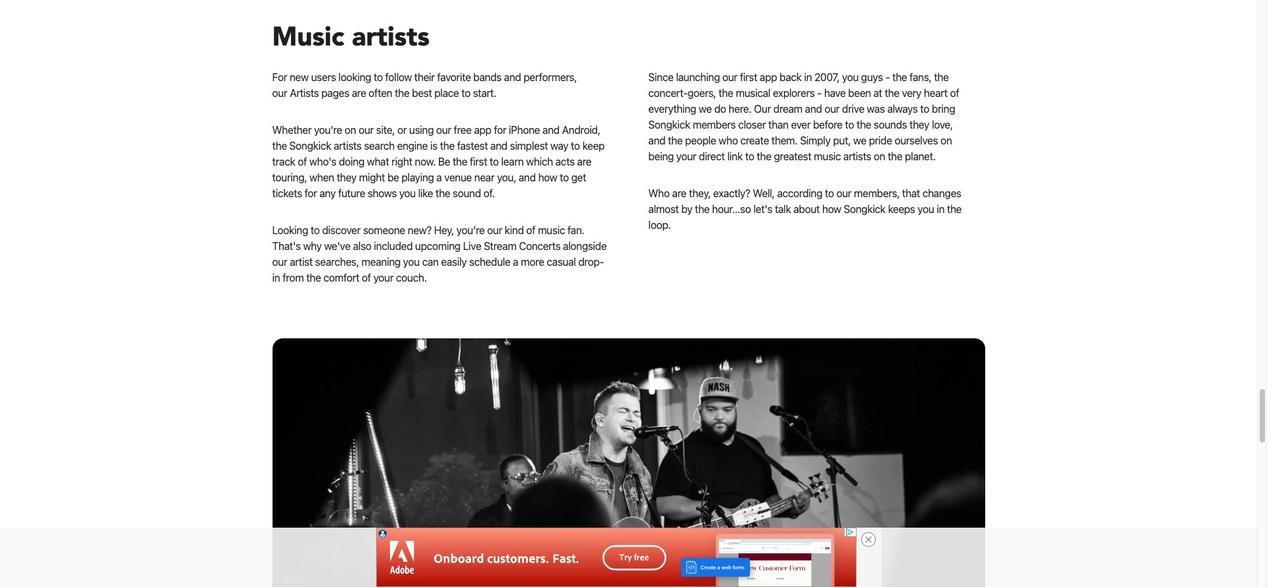 Task type: describe. For each thing, give the bounding box(es) containing it.
comfort
[[324, 272, 359, 284]]

the inside the 'for new users looking to follow their favorite bands and performers, our artists pages are often the best place to start.'
[[395, 87, 410, 99]]

new?
[[408, 224, 432, 236]]

create
[[741, 135, 769, 147]]

touring,
[[272, 172, 307, 184]]

musical
[[736, 87, 771, 99]]

search
[[364, 140, 395, 152]]

way
[[551, 140, 569, 152]]

music inside looking to discover someone new? hey, you're our kind of music fan. that's why we've also included upcoming live stream concerts alongside our artist searches, meaning you can easily schedule a more casual drop- in from the comfort of your couch.
[[538, 224, 565, 236]]

goers,
[[688, 87, 716, 99]]

doing
[[339, 156, 364, 168]]

first inside whether you're on our site, or using our free app for iphone and android, the songkick artists search engine is the fastest and simplest way to keep track of who's doing what right now. be the first to learn which acts are touring, when they might be playing a venue near you, and how to get tickets for any future shows you like the sound of.
[[470, 156, 487, 168]]

using
[[409, 124, 434, 136]]

keep
[[583, 140, 605, 152]]

and down which
[[519, 172, 536, 184]]

in inside looking to discover someone new? hey, you're our kind of music fan. that's why we've also included upcoming live stream concerts alongside our artist searches, meaning you can easily schedule a more casual drop- in from the comfort of your couch.
[[272, 272, 280, 284]]

people
[[685, 135, 716, 147]]

and up "ever"
[[805, 103, 822, 115]]

in inside since launching our first app back in 2007, you guys - the fans, the concert-goers, the musical explorers - have been at the very heart of everything we do here. our dream and our drive was always to bring songkick members closer than ever before to the sounds they love, and the people who create them. simply put, we pride ourselves on being your direct link to the greatest music artists on the planet.
[[804, 71, 812, 83]]

who
[[649, 188, 670, 199]]

best
[[412, 87, 432, 99]]

music artists
[[272, 19, 430, 55]]

the up being
[[668, 135, 683, 147]]

shows
[[368, 188, 397, 199]]

you're
[[314, 124, 342, 136]]

live
[[463, 240, 481, 252]]

in inside who are they, exactly? well, according to our members, that changes almost by the hour...so let's talk about how songkick keeps you in the loop.
[[937, 203, 945, 215]]

greatest
[[774, 151, 812, 162]]

also
[[353, 240, 372, 252]]

songkick inside since launching our first app back in 2007, you guys - the fans, the concert-goers, the musical explorers - have been at the very heart of everything we do here. our dream and our drive was always to bring songkick members closer than ever before to the sounds they love, and the people who create them. simply put, we pride ourselves on being your direct link to the greatest music artists on the planet.
[[649, 119, 690, 131]]

of down meaning
[[362, 272, 371, 284]]

our down that's
[[272, 256, 287, 268]]

who
[[719, 135, 738, 147]]

music inside since launching our first app back in 2007, you guys - the fans, the concert-goers, the musical explorers - have been at the very heart of everything we do here. our dream and our drive was always to bring songkick members closer than ever before to the sounds they love, and the people who create them. simply put, we pride ourselves on being your direct link to the greatest music artists on the planet.
[[814, 151, 841, 162]]

guys
[[861, 71, 883, 83]]

1 vertical spatial -
[[818, 87, 822, 99]]

pages
[[321, 87, 349, 99]]

the up track
[[272, 140, 287, 152]]

to left start. in the top of the page
[[462, 87, 471, 99]]

our inside the 'for new users looking to follow their favorite bands and performers, our artists pages are often the best place to start.'
[[272, 87, 287, 99]]

playing
[[402, 172, 434, 184]]

and inside the 'for new users looking to follow their favorite bands and performers, our artists pages are often the best place to start.'
[[504, 71, 521, 83]]

who's
[[309, 156, 336, 168]]

now.
[[415, 156, 436, 168]]

any
[[320, 188, 336, 199]]

app inside since launching our first app back in 2007, you guys - the fans, the concert-goers, the musical explorers - have been at the very heart of everything we do here. our dream and our drive was always to bring songkick members closer than ever before to the sounds they love, and the people who create them. simply put, we pride ourselves on being your direct link to the greatest music artists on the planet.
[[760, 71, 777, 83]]

1 vertical spatial we
[[854, 135, 867, 147]]

stream
[[484, 240, 517, 252]]

pride
[[869, 135, 892, 147]]

you inside whether you're on our site, or using our free app for iphone and android, the songkick artists search engine is the fastest and simplest way to keep track of who's doing what right now. be the first to learn which acts are touring, when they might be playing a venue near you, and how to get tickets for any future shows you like the sound of.
[[399, 188, 416, 199]]

included
[[374, 240, 413, 252]]

back
[[780, 71, 802, 83]]

site,
[[376, 124, 395, 136]]

might
[[359, 172, 385, 184]]

right
[[392, 156, 412, 168]]

before
[[813, 119, 843, 131]]

advertisement element
[[376, 528, 857, 588]]

concert-
[[649, 87, 688, 99]]

artist
[[290, 256, 313, 268]]

dream
[[774, 103, 803, 115]]

2007,
[[815, 71, 840, 83]]

from
[[283, 272, 304, 284]]

like
[[418, 188, 433, 199]]

learn
[[501, 156, 524, 168]]

to left get
[[560, 172, 569, 184]]

the right is at the left of page
[[440, 140, 455, 152]]

who are they, exactly? well, according to our members, that changes almost by the hour...so let's talk about how songkick keeps you in the loop.
[[649, 188, 962, 231]]

get
[[572, 172, 586, 184]]

can
[[422, 256, 439, 268]]

the right the by
[[695, 203, 710, 215]]

our down have
[[825, 103, 840, 115]]

songkick inside who are they, exactly? well, according to our members, that changes almost by the hour...so let's talk about how songkick keeps you in the loop.
[[844, 203, 886, 215]]

performers,
[[524, 71, 577, 83]]

when
[[310, 172, 334, 184]]

of.
[[484, 188, 495, 199]]

than
[[769, 119, 789, 131]]

to inside looking to discover someone new? hey, you're our kind of music fan. that's why we've also included upcoming live stream concerts alongside our artist searches, meaning you can easily schedule a more casual drop- in from the comfort of your couch.
[[311, 224, 320, 236]]

been
[[849, 87, 871, 99]]

music
[[272, 19, 344, 55]]

free
[[454, 124, 472, 136]]

well,
[[753, 188, 775, 199]]

closer
[[739, 119, 766, 131]]

put,
[[833, 135, 851, 147]]

users
[[311, 71, 336, 83]]

what
[[367, 156, 389, 168]]

which
[[526, 156, 553, 168]]

the right the be
[[453, 156, 468, 168]]

1 horizontal spatial for
[[494, 124, 507, 136]]

schedule
[[469, 256, 511, 268]]

searches,
[[315, 256, 359, 268]]

are inside who are they, exactly? well, according to our members, that changes almost by the hour...so let's talk about how songkick keeps you in the loop.
[[672, 188, 687, 199]]

looking to discover someone new? hey, you're our kind of music fan. that's why we've also included upcoming live stream concerts alongside our artist searches, meaning you can easily schedule a more casual drop- in from the comfort of your couch.
[[272, 224, 607, 284]]

that
[[903, 188, 920, 199]]

simply
[[800, 135, 831, 147]]

by
[[682, 203, 693, 215]]

almost
[[649, 203, 679, 215]]

to left the bring
[[921, 103, 930, 115]]

the up do
[[719, 87, 734, 99]]

artists inside whether you're on our site, or using our free app for iphone and android, the songkick artists search engine is the fastest and simplest way to keep track of who's doing what right now. be the first to learn which acts are touring, when they might be playing a venue near you, and how to get tickets for any future shows you like the sound of.
[[334, 140, 362, 152]]

and up learn
[[491, 140, 508, 152]]

very
[[902, 87, 922, 99]]

iphone
[[509, 124, 540, 136]]

keeps
[[888, 203, 916, 215]]

be
[[388, 172, 399, 184]]

our up musical
[[723, 71, 738, 83]]

songkick inside whether you're on our site, or using our free app for iphone and android, the songkick artists search engine is the fastest and simplest way to keep track of who's doing what right now. be the first to learn which acts are touring, when they might be playing a venue near you, and how to get tickets for any future shows you like the sound of.
[[290, 140, 331, 152]]

members
[[693, 119, 736, 131]]

on inside whether you're on our site, or using our free app for iphone and android, the songkick artists search engine is the fastest and simplest way to keep track of who's doing what right now. be the first to learn which acts are touring, when they might be playing a venue near you, and how to get tickets for any future shows you like the sound of.
[[345, 124, 356, 136]]

you're
[[457, 224, 485, 236]]

them.
[[772, 135, 798, 147]]

alongside
[[563, 240, 607, 252]]

love,
[[932, 119, 953, 131]]

the down "create"
[[757, 151, 772, 162]]

for new users looking to follow their favorite bands and performers, our artists pages are often the best place to start.
[[272, 71, 577, 99]]

follow
[[385, 71, 412, 83]]

we've
[[324, 240, 351, 252]]

to inside who are they, exactly? well, according to our members, that changes almost by the hour...so let's talk about how songkick keeps you in the loop.
[[825, 188, 834, 199]]



Task type: locate. For each thing, give the bounding box(es) containing it.
the down the drive
[[857, 119, 872, 131]]

discover
[[322, 224, 361, 236]]

being
[[649, 151, 674, 162]]

concerts
[[519, 240, 561, 252]]

everything
[[649, 103, 697, 115]]

you inside since launching our first app back in 2007, you guys - the fans, the concert-goers, the musical explorers - have been at the very heart of everything we do here. our dream and our drive was always to bring songkick members closer than ever before to the sounds they love, and the people who create them. simply put, we pride ourselves on being your direct link to the greatest music artists on the planet.
[[842, 71, 859, 83]]

1 horizontal spatial a
[[513, 256, 518, 268]]

0 vertical spatial music
[[814, 151, 841, 162]]

loop.
[[649, 219, 671, 231]]

artists inside since launching our first app back in 2007, you guys - the fans, the concert-goers, the musical explorers - have been at the very heart of everything we do here. our dream and our drive was always to bring songkick members closer than ever before to the sounds they love, and the people who create them. simply put, we pride ourselves on being your direct link to the greatest music artists on the planet.
[[844, 151, 872, 162]]

0 horizontal spatial first
[[470, 156, 487, 168]]

a inside whether you're on our site, or using our free app for iphone and android, the songkick artists search engine is the fastest and simplest way to keep track of who's doing what right now. be the first to learn which acts are touring, when they might be playing a venue near you, and how to get tickets for any future shows you like the sound of.
[[437, 172, 442, 184]]

place
[[435, 87, 459, 99]]

in down changes
[[937, 203, 945, 215]]

songkick up who's
[[290, 140, 331, 152]]

a left more
[[513, 256, 518, 268]]

they down doing
[[337, 172, 357, 184]]

the
[[893, 71, 907, 83], [934, 71, 949, 83], [395, 87, 410, 99], [719, 87, 734, 99], [885, 87, 900, 99], [857, 119, 872, 131], [668, 135, 683, 147], [272, 140, 287, 152], [440, 140, 455, 152], [757, 151, 772, 162], [888, 151, 903, 162], [453, 156, 468, 168], [436, 188, 450, 199], [695, 203, 710, 215], [947, 203, 962, 215], [306, 272, 321, 284]]

1 horizontal spatial we
[[854, 135, 867, 147]]

favorite
[[437, 71, 471, 83]]

engine
[[397, 140, 428, 152]]

0 vertical spatial first
[[740, 71, 758, 83]]

looking
[[339, 71, 371, 83]]

0 horizontal spatial your
[[374, 272, 394, 284]]

2 vertical spatial in
[[272, 272, 280, 284]]

1 horizontal spatial music
[[814, 151, 841, 162]]

your down meaning
[[374, 272, 394, 284]]

looking
[[272, 224, 308, 236]]

in
[[804, 71, 812, 83], [937, 203, 945, 215], [272, 272, 280, 284]]

your inside looking to discover someone new? hey, you're our kind of music fan. that's why we've also included upcoming live stream concerts alongside our artist searches, meaning you can easily schedule a more casual drop- in from the comfort of your couch.
[[374, 272, 394, 284]]

here.
[[729, 103, 752, 115]]

talk
[[775, 203, 791, 215]]

your down the people
[[677, 151, 697, 162]]

1 vertical spatial they
[[337, 172, 357, 184]]

is
[[430, 140, 438, 152]]

0 horizontal spatial for
[[305, 188, 317, 199]]

our up stream
[[487, 224, 502, 236]]

their
[[414, 71, 435, 83]]

2 horizontal spatial in
[[937, 203, 945, 215]]

more
[[521, 256, 544, 268]]

1 horizontal spatial how
[[823, 203, 842, 215]]

of right kind
[[526, 224, 536, 236]]

you up couch. in the top left of the page
[[403, 256, 420, 268]]

of inside whether you're on our site, or using our free app for iphone and android, the songkick artists search engine is the fastest and simplest way to keep track of who's doing what right now. be the first to learn which acts are touring, when they might be playing a venue near you, and how to get tickets for any future shows you like the sound of.
[[298, 156, 307, 168]]

0 horizontal spatial on
[[345, 124, 356, 136]]

you
[[842, 71, 859, 83], [399, 188, 416, 199], [918, 203, 935, 215], [403, 256, 420, 268]]

how right about
[[823, 203, 842, 215]]

0 horizontal spatial are
[[352, 87, 366, 99]]

since launching our first app back in 2007, you guys - the fans, the concert-goers, the musical explorers - have been at the very heart of everything we do here. our dream and our drive was always to bring songkick members closer than ever before to the sounds they love, and the people who create them. simply put, we pride ourselves on being your direct link to the greatest music artists on the planet.
[[649, 71, 960, 162]]

1 vertical spatial in
[[937, 203, 945, 215]]

planet.
[[905, 151, 936, 162]]

artists up doing
[[334, 140, 362, 152]]

exactly?
[[713, 188, 751, 199]]

track
[[272, 156, 295, 168]]

1 horizontal spatial in
[[804, 71, 812, 83]]

our inside who are they, exactly? well, according to our members, that changes almost by the hour...so let's talk about how songkick keeps you in the loop.
[[837, 188, 852, 199]]

0 horizontal spatial music
[[538, 224, 565, 236]]

are inside whether you're on our site, or using our free app for iphone and android, the songkick artists search engine is the fastest and simplest way to keep track of who's doing what right now. be the first to learn which acts are touring, when they might be playing a venue near you, and how to get tickets for any future shows you like the sound of.
[[577, 156, 592, 168]]

app inside whether you're on our site, or using our free app for iphone and android, the songkick artists search engine is the fastest and simplest way to keep track of who's doing what right now. be the first to learn which acts are touring, when they might be playing a venue near you, and how to get tickets for any future shows you like the sound of.
[[474, 124, 492, 136]]

0 vertical spatial songkick
[[649, 119, 690, 131]]

1 vertical spatial app
[[474, 124, 492, 136]]

bands
[[474, 71, 502, 83]]

app up musical
[[760, 71, 777, 83]]

1 horizontal spatial -
[[886, 71, 890, 83]]

do
[[715, 103, 726, 115]]

upcoming
[[415, 240, 461, 252]]

near
[[474, 172, 495, 184]]

link
[[728, 151, 743, 162]]

the up very
[[893, 71, 907, 83]]

how inside who are they, exactly? well, according to our members, that changes almost by the hour...so let's talk about how songkick keeps you in the loop.
[[823, 203, 842, 215]]

the right like
[[436, 188, 450, 199]]

are up the by
[[672, 188, 687, 199]]

your inside since launching our first app back in 2007, you guys - the fans, the concert-goers, the musical explorers - have been at the very heart of everything we do here. our dream and our drive was always to bring songkick members closer than ever before to the sounds they love, and the people who create them. simply put, we pride ourselves on being your direct link to the greatest music artists on the planet.
[[677, 151, 697, 162]]

for left any
[[305, 188, 317, 199]]

on right you're
[[345, 124, 356, 136]]

and right bands
[[504, 71, 521, 83]]

first up near
[[470, 156, 487, 168]]

meaning
[[362, 256, 401, 268]]

0 horizontal spatial -
[[818, 87, 822, 99]]

artists down put,
[[844, 151, 872, 162]]

in left from
[[272, 272, 280, 284]]

app
[[760, 71, 777, 83], [474, 124, 492, 136]]

for
[[272, 71, 287, 83]]

songkick
[[649, 119, 690, 131], [290, 140, 331, 152], [844, 203, 886, 215]]

music down simply
[[814, 151, 841, 162]]

the down artist
[[306, 272, 321, 284]]

and up being
[[649, 135, 666, 147]]

direct
[[699, 151, 725, 162]]

the down changes
[[947, 203, 962, 215]]

1 vertical spatial your
[[374, 272, 394, 284]]

0 vertical spatial they
[[910, 119, 930, 131]]

1 vertical spatial are
[[577, 156, 592, 168]]

start.
[[473, 87, 497, 99]]

about
[[794, 203, 820, 215]]

venue
[[444, 172, 472, 184]]

-
[[886, 71, 890, 83], [818, 87, 822, 99]]

the down the follow
[[395, 87, 410, 99]]

often
[[369, 87, 392, 99]]

couch.
[[396, 272, 427, 284]]

1 horizontal spatial on
[[874, 151, 886, 162]]

our up is at the left of page
[[436, 124, 451, 136]]

drive
[[842, 103, 865, 115]]

you inside who are they, exactly? well, according to our members, that changes almost by the hour...so let's talk about how songkick keeps you in the loop.
[[918, 203, 935, 215]]

easily
[[441, 256, 467, 268]]

why
[[303, 240, 322, 252]]

0 vertical spatial a
[[437, 172, 442, 184]]

are down looking
[[352, 87, 366, 99]]

of right track
[[298, 156, 307, 168]]

of inside since launching our first app back in 2007, you guys - the fans, the concert-goers, the musical explorers - have been at the very heart of everything we do here. our dream and our drive was always to bring songkick members closer than ever before to the sounds they love, and the people who create them. simply put, we pride ourselves on being your direct link to the greatest music artists on the planet.
[[950, 87, 960, 99]]

always
[[888, 103, 918, 115]]

to right way
[[571, 140, 580, 152]]

they,
[[689, 188, 711, 199]]

to right according
[[825, 188, 834, 199]]

of right the heart
[[950, 87, 960, 99]]

1 vertical spatial a
[[513, 256, 518, 268]]

songkick down members,
[[844, 203, 886, 215]]

0 vertical spatial are
[[352, 87, 366, 99]]

a
[[437, 172, 442, 184], [513, 256, 518, 268]]

on down 'pride'
[[874, 151, 886, 162]]

they inside since launching our first app back in 2007, you guys - the fans, the concert-goers, the musical explorers - have been at the very heart of everything we do here. our dream and our drive was always to bring songkick members closer than ever before to the sounds they love, and the people who create them. simply put, we pride ourselves on being your direct link to the greatest music artists on the planet.
[[910, 119, 930, 131]]

sounds
[[874, 119, 907, 131]]

1 vertical spatial music
[[538, 224, 565, 236]]

1 horizontal spatial songkick
[[649, 119, 690, 131]]

the right the at
[[885, 87, 900, 99]]

you inside looking to discover someone new? hey, you're our kind of music fan. that's why we've also included upcoming live stream concerts alongside our artist searches, meaning you can easily schedule a more casual drop- in from the comfort of your couch.
[[403, 256, 420, 268]]

0 vertical spatial in
[[804, 71, 812, 83]]

app up 'fastest'
[[474, 124, 492, 136]]

artists
[[352, 19, 430, 55], [334, 140, 362, 152], [844, 151, 872, 162]]

for left the iphone
[[494, 124, 507, 136]]

the down 'pride'
[[888, 151, 903, 162]]

1 horizontal spatial first
[[740, 71, 758, 83]]

to up often
[[374, 71, 383, 83]]

0 vertical spatial we
[[699, 103, 712, 115]]

bring
[[932, 103, 956, 115]]

- left have
[[818, 87, 822, 99]]

members,
[[854, 188, 900, 199]]

2 horizontal spatial songkick
[[844, 203, 886, 215]]

our left members,
[[837, 188, 852, 199]]

a down the be
[[437, 172, 442, 184]]

0 horizontal spatial songkick
[[290, 140, 331, 152]]

sound
[[453, 188, 481, 199]]

0 vertical spatial for
[[494, 124, 507, 136]]

fastest
[[457, 140, 488, 152]]

to right link
[[745, 151, 755, 162]]

music
[[814, 151, 841, 162], [538, 224, 565, 236]]

heart
[[924, 87, 948, 99]]

acts
[[556, 156, 575, 168]]

a inside looking to discover someone new? hey, you're our kind of music fan. that's why we've also included upcoming live stream concerts alongside our artist searches, meaning you can easily schedule a more casual drop- in from the comfort of your couch.
[[513, 256, 518, 268]]

ever
[[791, 119, 811, 131]]

2 horizontal spatial on
[[941, 135, 952, 147]]

you left like
[[399, 188, 416, 199]]

1 horizontal spatial are
[[577, 156, 592, 168]]

how down which
[[538, 172, 557, 184]]

music up 'concerts'
[[538, 224, 565, 236]]

0 vertical spatial your
[[677, 151, 697, 162]]

1 horizontal spatial they
[[910, 119, 930, 131]]

the inside looking to discover someone new? hey, you're our kind of music fan. that's why we've also included upcoming live stream concerts alongside our artist searches, meaning you can easily schedule a more casual drop- in from the comfort of your couch.
[[306, 272, 321, 284]]

1 horizontal spatial your
[[677, 151, 697, 162]]

on down love,
[[941, 135, 952, 147]]

was
[[867, 103, 885, 115]]

0 vertical spatial app
[[760, 71, 777, 83]]

we left do
[[699, 103, 712, 115]]

in right back
[[804, 71, 812, 83]]

0 horizontal spatial in
[[272, 272, 280, 284]]

future
[[338, 188, 365, 199]]

first up musical
[[740, 71, 758, 83]]

our down for at the left of the page
[[272, 87, 287, 99]]

whether you're on our site, or using our free app for iphone and android, the songkick artists search engine is the fastest and simplest way to keep track of who's doing what right now. be the first to learn which acts are touring, when they might be playing a venue near you, and how to get tickets for any future shows you like the sound of.
[[272, 124, 605, 199]]

0 horizontal spatial a
[[437, 172, 442, 184]]

for
[[494, 124, 507, 136], [305, 188, 317, 199]]

1 horizontal spatial app
[[760, 71, 777, 83]]

0 horizontal spatial we
[[699, 103, 712, 115]]

you up been
[[842, 71, 859, 83]]

2 vertical spatial are
[[672, 188, 687, 199]]

your
[[677, 151, 697, 162], [374, 272, 394, 284]]

how inside whether you're on our site, or using our free app for iphone and android, the songkick artists search engine is the fastest and simplest way to keep track of who's doing what right now. be the first to learn which acts are touring, when they might be playing a venue near you, and how to get tickets for any future shows you like the sound of.
[[538, 172, 557, 184]]

0 vertical spatial -
[[886, 71, 890, 83]]

they inside whether you're on our site, or using our free app for iphone and android, the songkick artists search engine is the fastest and simplest way to keep track of who's doing what right now. be the first to learn which acts are touring, when they might be playing a venue near you, and how to get tickets for any future shows you like the sound of.
[[337, 172, 357, 184]]

- right guys
[[886, 71, 890, 83]]

our left the site,
[[359, 124, 374, 136]]

new
[[290, 71, 309, 83]]

to up why
[[311, 224, 320, 236]]

we right put,
[[854, 135, 867, 147]]

1 vertical spatial songkick
[[290, 140, 331, 152]]

be
[[438, 156, 450, 168]]

songkick down everything
[[649, 119, 690, 131]]

0 horizontal spatial they
[[337, 172, 357, 184]]

are up get
[[577, 156, 592, 168]]

0 horizontal spatial how
[[538, 172, 557, 184]]

hour...so
[[712, 203, 751, 215]]

1 vertical spatial how
[[823, 203, 842, 215]]

0 horizontal spatial app
[[474, 124, 492, 136]]

someone
[[363, 224, 405, 236]]

at
[[874, 87, 883, 99]]

our
[[723, 71, 738, 83], [272, 87, 287, 99], [825, 103, 840, 115], [359, 124, 374, 136], [436, 124, 451, 136], [837, 188, 852, 199], [487, 224, 502, 236], [272, 256, 287, 268]]

they up ourselves
[[910, 119, 930, 131]]

2 vertical spatial songkick
[[844, 203, 886, 215]]

since
[[649, 71, 674, 83]]

the up the heart
[[934, 71, 949, 83]]

you down that
[[918, 203, 935, 215]]

to left learn
[[490, 156, 499, 168]]

artists up the follow
[[352, 19, 430, 55]]

and up way
[[543, 124, 560, 136]]

fan.
[[568, 224, 585, 236]]

first inside since launching our first app back in 2007, you guys - the fans, the concert-goers, the musical explorers - have been at the very heart of everything we do here. our dream and our drive was always to bring songkick members closer than ever before to the sounds they love, and the people who create them. simply put, we pride ourselves on being your direct link to the greatest music artists on the planet.
[[740, 71, 758, 83]]

to down the drive
[[845, 119, 854, 131]]

and
[[504, 71, 521, 83], [805, 103, 822, 115], [543, 124, 560, 136], [649, 135, 666, 147], [491, 140, 508, 152], [519, 172, 536, 184]]

are inside the 'for new users looking to follow their favorite bands and performers, our artists pages are often the best place to start.'
[[352, 87, 366, 99]]

1 vertical spatial for
[[305, 188, 317, 199]]

1 vertical spatial first
[[470, 156, 487, 168]]

2 horizontal spatial are
[[672, 188, 687, 199]]

0 vertical spatial how
[[538, 172, 557, 184]]



Task type: vqa. For each thing, say whether or not it's contained in the screenshot.
the pages
yes



